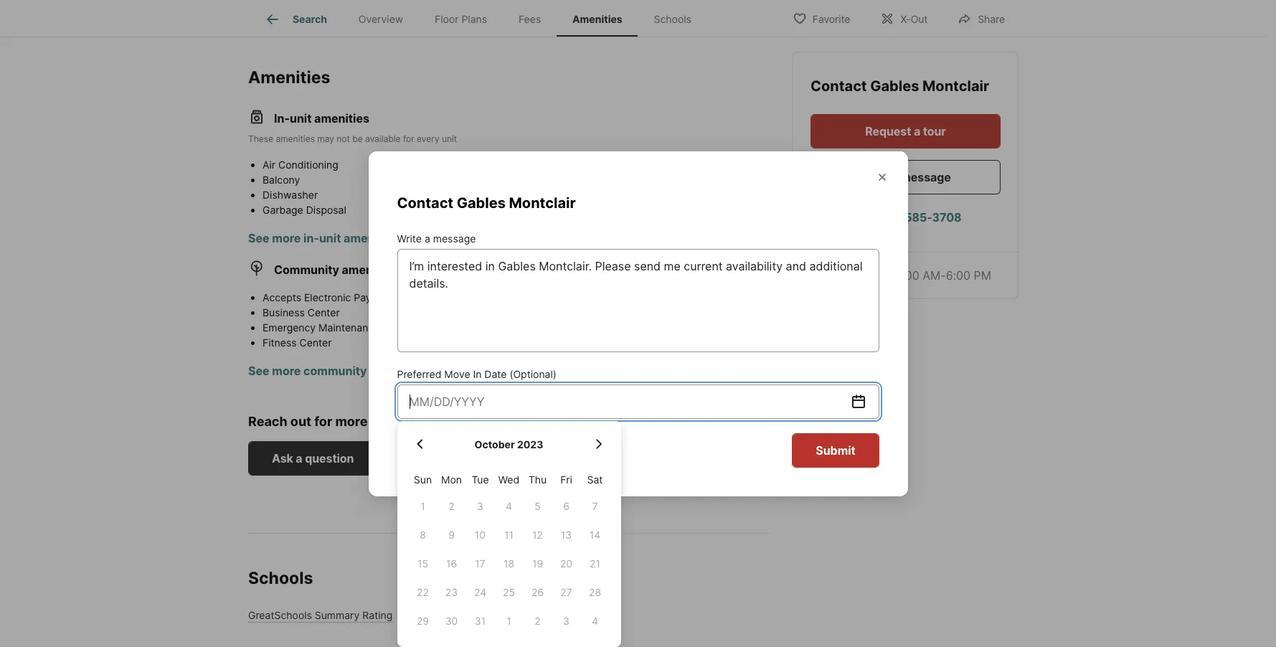 Task type: describe. For each thing, give the bounding box(es) containing it.
today:
[[852, 268, 886, 283]]

a for write
[[425, 232, 430, 244]]

these
[[248, 133, 273, 144]]

dishwasher
[[263, 188, 318, 201]]

grid inside contact gables montclair dialog
[[409, 432, 609, 635]]

1 horizontal spatial contact gables montclair
[[811, 77, 989, 95]]

gables inside dialog
[[457, 194, 506, 211]]

summary
[[315, 609, 360, 621]]

fees
[[519, 13, 541, 25]]

electronic
[[304, 291, 351, 303]]

amenities inside tab
[[573, 13, 622, 25]]

overview
[[359, 13, 403, 25]]

high
[[263, 351, 284, 363]]

floor
[[435, 13, 459, 25]]

ask a question
[[272, 451, 354, 466]]

pm
[[974, 268, 991, 283]]

3
[[563, 615, 570, 627]]

contact inside dialog
[[397, 194, 453, 211]]

ask
[[272, 451, 293, 466]]

october 2023
[[475, 438, 543, 450]]

1 horizontal spatial for
[[403, 133, 414, 144]]

request a tour button
[[811, 114, 1001, 148]]

share button
[[946, 3, 1017, 33]]

maintenance
[[319, 321, 380, 333]]

be
[[352, 133, 363, 144]]

2
[[535, 615, 541, 627]]

message for send a message
[[901, 170, 951, 184]]

fees tab
[[503, 2, 557, 37]]

october
[[475, 438, 515, 450]]

x-
[[901, 13, 911, 25]]

search
[[293, 13, 327, 25]]

mon
[[441, 474, 462, 486]]

wed
[[498, 474, 520, 486]]

tue
[[472, 474, 489, 486]]

balcony
[[263, 173, 300, 185]]

request a tour
[[865, 124, 946, 138]]

refrigerator stainless steel appliances
[[526, 188, 650, 216]]

open today: 10:00 am-6:00 pm
[[820, 268, 991, 283]]

search link
[[264, 11, 327, 28]]

10:00
[[889, 268, 920, 283]]

garden
[[263, 218, 297, 231]]

0 vertical spatial gables
[[870, 77, 919, 95]]

in
[[473, 368, 482, 380]]

tub
[[300, 218, 318, 231]]

0 vertical spatial amenities
[[314, 111, 369, 125]]

move
[[444, 368, 470, 380]]

fitness
[[263, 336, 297, 348]]

not
[[337, 133, 350, 144]]

1
[[507, 615, 511, 627]]

favorite
[[813, 13, 850, 25]]

(404) 585-3708 button
[[811, 200, 1001, 235]]

greatschools summary rating link
[[248, 609, 393, 621]]

information
[[371, 414, 444, 429]]

contact gables montclair inside dialog
[[397, 194, 576, 211]]

disposal
[[306, 203, 346, 216]]

4 row from the top
[[409, 549, 609, 578]]

2 access from the left
[[609, 351, 643, 363]]

6:00
[[946, 268, 971, 283]]

appliances
[[598, 203, 650, 216]]

speed
[[287, 351, 318, 363]]

sat
[[587, 474, 603, 486]]

payments
[[354, 291, 401, 303]]

send a message
[[860, 170, 951, 184]]

fri nov 03 2023 cell
[[563, 615, 570, 627]]

x-out button
[[868, 3, 940, 33]]

2 internet from the left
[[569, 351, 606, 363]]

3 row from the top
[[409, 521, 609, 549]]

reach out for more information
[[248, 414, 444, 429]]

(optional)
[[510, 368, 557, 380]]

contact gables montclair dialog
[[368, 151, 908, 647]]

schools inside tab
[[654, 13, 692, 25]]

greatschools
[[248, 609, 312, 621]]

accepts electronic payments business center emergency maintenance fitness center high speed internet access
[[263, 291, 401, 363]]

585-
[[905, 210, 932, 225]]

internet inside accepts electronic payments business center emergency maintenance fitness center high speed internet access
[[321, 351, 358, 363]]

emergency
[[263, 321, 316, 333]]

1 horizontal spatial montclair
[[923, 77, 989, 95]]

wireless
[[526, 351, 566, 363]]

x-out
[[901, 13, 928, 25]]



Task type: locate. For each thing, give the bounding box(es) containing it.
ask a question button
[[248, 441, 378, 476]]

out
[[290, 414, 311, 429]]

2 vertical spatial amenities
[[342, 262, 397, 277]]

amenities down in-
[[276, 133, 315, 144]]

row group
[[409, 492, 609, 635]]

question
[[305, 451, 354, 466]]

write a message
[[397, 232, 476, 244]]

tour
[[923, 124, 946, 138]]

0 vertical spatial amenities
[[573, 13, 622, 25]]

floor plans
[[435, 13, 487, 25]]

preferred
[[397, 368, 442, 380]]

gables
[[870, 77, 919, 95], [457, 194, 506, 211]]

open
[[820, 268, 849, 283]]

amenities up not
[[314, 111, 369, 125]]

more
[[335, 414, 368, 429]]

favorite button
[[780, 3, 863, 33]]

contact gables montclair up request a tour button
[[811, 77, 989, 95]]

thu
[[529, 474, 547, 486]]

for right the out on the bottom left of the page
[[314, 414, 332, 429]]

1 horizontal spatial amenities
[[573, 13, 622, 25]]

row
[[409, 474, 609, 492], [409, 492, 609, 521], [409, 521, 609, 549], [409, 549, 609, 578], [409, 578, 609, 607], [409, 607, 609, 635]]

1 horizontal spatial unit
[[442, 133, 457, 144]]

for left every
[[403, 133, 414, 144]]

grid
[[409, 432, 609, 635]]

tab list
[[248, 0, 719, 37]]

0 horizontal spatial access
[[360, 351, 395, 363]]

wed nov 01 2023 cell
[[507, 615, 511, 627]]

thu nov 02 2023 cell
[[535, 615, 541, 627]]

share
[[978, 13, 1005, 25]]

am-
[[923, 268, 946, 283]]

a for request
[[914, 124, 920, 138]]

sat nov 04 2023 cell
[[592, 615, 598, 627]]

0 horizontal spatial internet
[[321, 351, 358, 363]]

6 row from the top
[[409, 607, 609, 635]]

amenities right fees tab
[[573, 13, 622, 25]]

amenities up payments
[[342, 262, 397, 277]]

send a message button
[[811, 160, 1001, 194]]

row containing 1
[[409, 607, 609, 635]]

amenities tab
[[557, 2, 638, 37]]

a inside dialog
[[425, 232, 430, 244]]

1 access from the left
[[360, 351, 395, 363]]

center
[[308, 306, 340, 318], [300, 336, 332, 348]]

floor plans tab
[[419, 2, 503, 37]]

a
[[914, 124, 920, 138], [891, 170, 898, 184], [425, 232, 430, 244], [296, 451, 302, 466]]

a right write
[[425, 232, 430, 244]]

date
[[484, 368, 507, 380]]

rating
[[362, 609, 393, 621]]

message for write a message
[[433, 232, 476, 244]]

0 horizontal spatial contact
[[397, 194, 453, 211]]

contact
[[811, 77, 867, 95], [397, 194, 453, 211]]

1 vertical spatial contact gables montclair
[[397, 194, 576, 211]]

a right "send"
[[891, 170, 898, 184]]

0 horizontal spatial unit
[[290, 111, 312, 125]]

in-unit amenities
[[274, 111, 369, 125]]

amenities up in-
[[248, 67, 330, 87]]

a right 'ask'
[[296, 451, 302, 466]]

1 vertical spatial gables
[[457, 194, 506, 211]]

message inside contact gables montclair dialog
[[433, 232, 476, 244]]

a left tour at right top
[[914, 124, 920, 138]]

contact up write a message
[[397, 194, 453, 211]]

I'm interested in Gables Montclair. Please send me current availability and additional details. text field
[[409, 257, 867, 343]]

(404) 585-3708 link
[[811, 200, 1001, 235]]

1 horizontal spatial schools
[[654, 13, 692, 25]]

row group containing 1
[[409, 492, 609, 635]]

fri
[[560, 474, 572, 486]]

1 horizontal spatial internet
[[569, 351, 606, 363]]

write
[[397, 232, 422, 244]]

may
[[317, 133, 334, 144]]

0 vertical spatial contact
[[811, 77, 867, 95]]

a for ask
[[296, 451, 302, 466]]

1 vertical spatial contact
[[397, 194, 453, 211]]

1 row from the top
[[409, 474, 609, 492]]

available
[[365, 133, 401, 144]]

steel
[[571, 203, 595, 216]]

schools tab
[[638, 2, 707, 37]]

internet right 'wireless'
[[569, 351, 606, 363]]

montclair inside contact gables montclair dialog
[[509, 194, 576, 211]]

1 vertical spatial for
[[314, 414, 332, 429]]

contact gables montclair up write a message
[[397, 194, 576, 211]]

1 vertical spatial unit
[[442, 133, 457, 144]]

plans
[[462, 13, 487, 25]]

0 horizontal spatial for
[[314, 414, 332, 429]]

message up the "585-"
[[901, 170, 951, 184]]

1 vertical spatial schools
[[248, 568, 313, 588]]

overview tab
[[343, 2, 419, 37]]

community amenities
[[274, 262, 397, 277]]

1 vertical spatial amenities
[[276, 133, 315, 144]]

amenities
[[314, 111, 369, 125], [276, 133, 315, 144], [342, 262, 397, 277]]

1 vertical spatial amenities
[[248, 67, 330, 87]]

business
[[263, 306, 305, 318]]

0 horizontal spatial schools
[[248, 568, 313, 588]]

1 vertical spatial message
[[433, 232, 476, 244]]

access up preferred move in date (optional) text field
[[609, 351, 643, 363]]

a inside "button"
[[296, 451, 302, 466]]

2 row from the top
[[409, 492, 609, 521]]

0 vertical spatial center
[[308, 306, 340, 318]]

unit right every
[[442, 133, 457, 144]]

air
[[263, 158, 276, 170]]

row group inside contact gables montclair dialog
[[409, 492, 609, 635]]

internet
[[321, 351, 358, 363], [569, 351, 606, 363]]

community
[[274, 262, 339, 277]]

montclair
[[923, 77, 989, 95], [509, 194, 576, 211]]

garbage
[[263, 203, 303, 216]]

0 horizontal spatial contact gables montclair
[[397, 194, 576, 211]]

submit button
[[792, 433, 879, 467]]

in-
[[274, 111, 290, 125]]

amenities for community
[[342, 262, 397, 277]]

row containing sun
[[409, 474, 609, 492]]

0 horizontal spatial message
[[433, 232, 476, 244]]

for
[[403, 133, 414, 144], [314, 414, 332, 429]]

reach
[[248, 414, 287, 429]]

submit
[[816, 443, 855, 457]]

contact up the request
[[811, 77, 867, 95]]

1 internet from the left
[[321, 351, 358, 363]]

internet down maintenance
[[321, 351, 358, 363]]

1 horizontal spatial message
[[901, 170, 951, 184]]

0 vertical spatial contact gables montclair
[[811, 77, 989, 95]]

greatschools summary rating
[[248, 609, 393, 621]]

grid containing october 2023
[[409, 432, 609, 635]]

5 row from the top
[[409, 578, 609, 607]]

amenities for these
[[276, 133, 315, 144]]

unit up conditioning at the left
[[290, 111, 312, 125]]

0 horizontal spatial gables
[[457, 194, 506, 211]]

out
[[911, 13, 928, 25]]

0 horizontal spatial amenities
[[248, 67, 330, 87]]

center up speed at the bottom left of page
[[300, 336, 332, 348]]

0 vertical spatial montclair
[[923, 77, 989, 95]]

1 horizontal spatial access
[[609, 351, 643, 363]]

air conditioning balcony dishwasher garbage disposal garden tub
[[263, 158, 346, 231]]

schools
[[654, 13, 692, 25], [248, 568, 313, 588]]

(404) 585-3708
[[870, 210, 962, 225]]

send
[[860, 170, 889, 184]]

a for send
[[891, 170, 898, 184]]

gables up the request
[[870, 77, 919, 95]]

Preferred Move In Date (Optional) text field
[[409, 393, 850, 410]]

gables up write a message
[[457, 194, 506, 211]]

3708
[[932, 210, 962, 225]]

message inside button
[[901, 170, 951, 184]]

0 vertical spatial schools
[[654, 13, 692, 25]]

wireless internet access
[[526, 351, 643, 363]]

preferred move in date (optional)
[[397, 368, 557, 380]]

0 vertical spatial unit
[[290, 111, 312, 125]]

request
[[865, 124, 911, 138]]

access inside accepts electronic payments business center emergency maintenance fitness center high speed internet access
[[360, 351, 395, 363]]

tab list containing search
[[248, 0, 719, 37]]

access
[[360, 351, 395, 363], [609, 351, 643, 363]]

amenities
[[573, 13, 622, 25], [248, 67, 330, 87]]

conditioning
[[278, 158, 338, 170]]

sun
[[414, 474, 432, 486]]

4
[[592, 615, 598, 627]]

unit
[[290, 111, 312, 125], [442, 133, 457, 144]]

1 horizontal spatial contact
[[811, 77, 867, 95]]

center down the electronic on the left top of the page
[[308, 306, 340, 318]]

0 vertical spatial for
[[403, 133, 414, 144]]

access down maintenance
[[360, 351, 395, 363]]

(404)
[[870, 210, 902, 225]]

message right write
[[433, 232, 476, 244]]

1 vertical spatial montclair
[[509, 194, 576, 211]]

1 vertical spatial center
[[300, 336, 332, 348]]

refrigerator
[[526, 188, 582, 201]]

0 horizontal spatial montclair
[[509, 194, 576, 211]]

2023
[[517, 438, 543, 450]]

1 horizontal spatial gables
[[870, 77, 919, 95]]

0 vertical spatial message
[[901, 170, 951, 184]]



Task type: vqa. For each thing, say whether or not it's contained in the screenshot.
row group
yes



